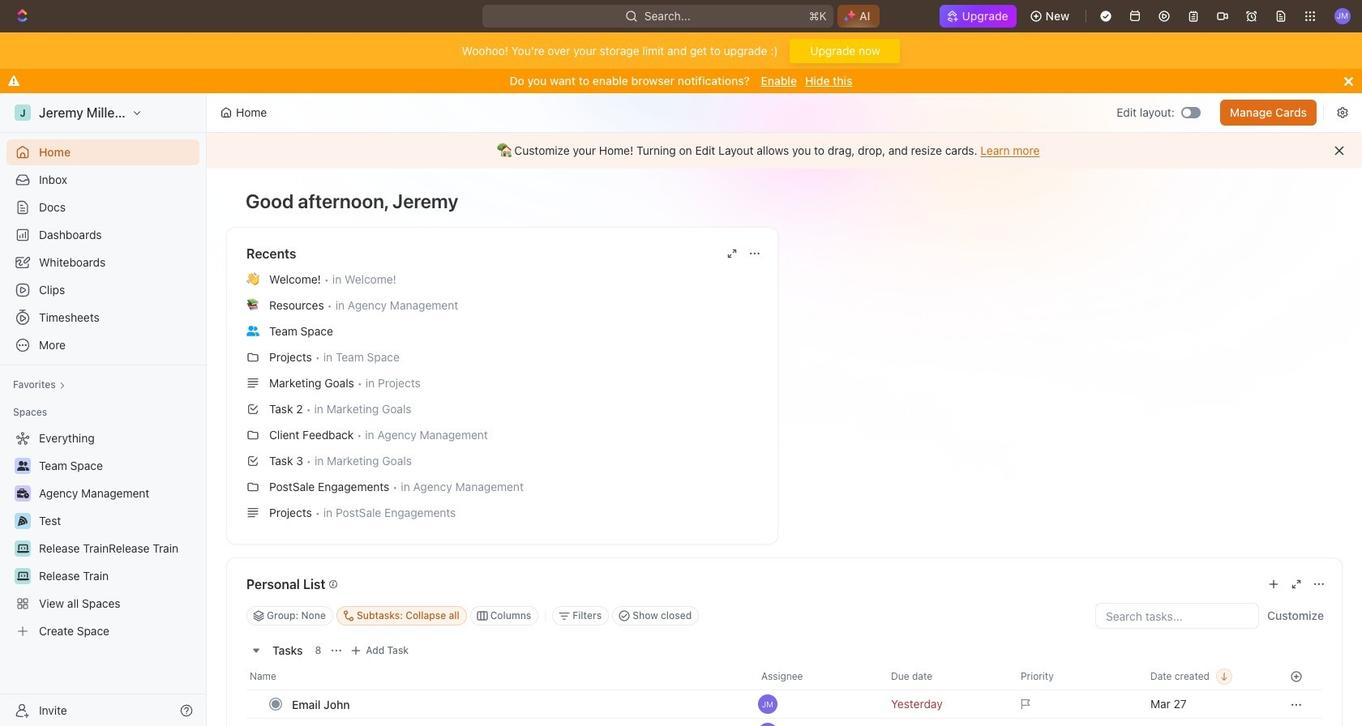 Task type: locate. For each thing, give the bounding box(es) containing it.
0 vertical spatial laptop code image
[[17, 544, 29, 554]]

1 vertical spatial laptop code image
[[17, 572, 29, 582]]

1 horizontal spatial user group image
[[247, 326, 260, 336]]

2 laptop code image from the top
[[17, 572, 29, 582]]

tree
[[6, 426, 200, 645]]

business time image
[[17, 489, 29, 499]]

laptop code image
[[17, 544, 29, 554], [17, 572, 29, 582]]

tree inside sidebar navigation
[[6, 426, 200, 645]]

set priority image
[[1012, 690, 1141, 720]]

pizza slice image
[[18, 517, 28, 527]]

1 vertical spatial user group image
[[17, 462, 29, 471]]

1 laptop code image from the top
[[17, 544, 29, 554]]

alert
[[207, 133, 1363, 169]]

jeremy miller's workspace, , element
[[15, 105, 31, 121]]

user group image
[[247, 326, 260, 336], [17, 462, 29, 471]]

0 vertical spatial user group image
[[247, 326, 260, 336]]



Task type: vqa. For each thing, say whether or not it's contained in the screenshot.
2nd laptop code "image" from the top
yes



Task type: describe. For each thing, give the bounding box(es) containing it.
Search tasks... text field
[[1097, 604, 1259, 629]]

0 horizontal spatial user group image
[[17, 462, 29, 471]]

sidebar navigation
[[0, 93, 210, 727]]



